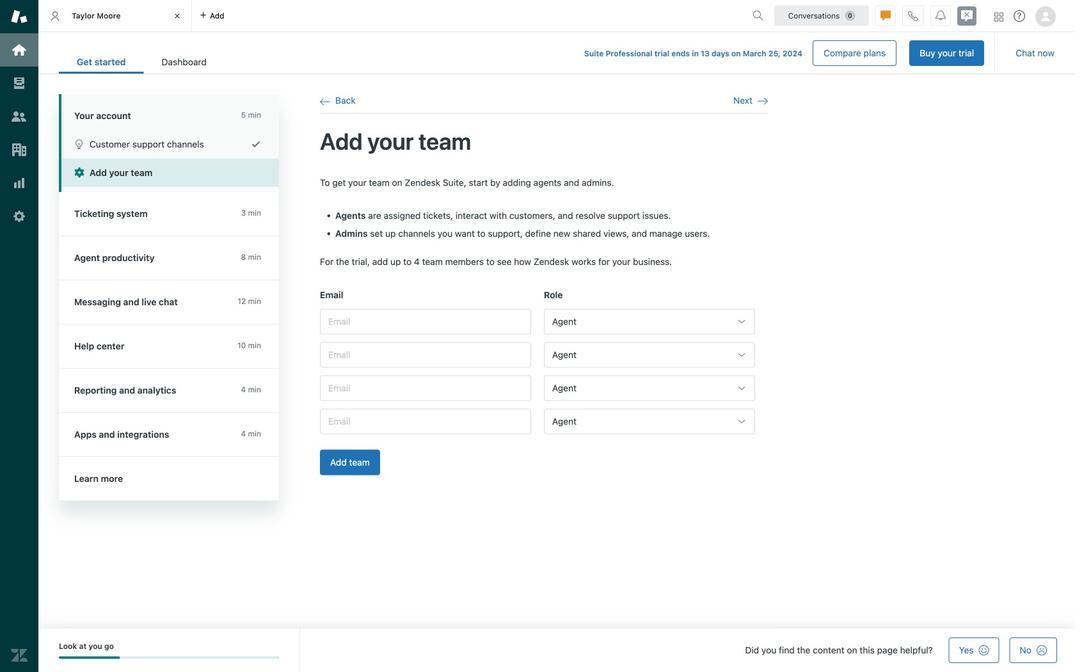 Task type: locate. For each thing, give the bounding box(es) containing it.
3 email field from the top
[[320, 375, 531, 401]]

zendesk image
[[11, 647, 28, 664]]

admin image
[[11, 208, 28, 225]]

Email field
[[320, 309, 531, 334], [320, 342, 531, 368], [320, 375, 531, 401], [320, 409, 531, 434]]

tab
[[38, 0, 192, 32], [144, 50, 225, 74]]

heading
[[59, 94, 279, 130]]

organizations image
[[11, 141, 28, 158]]

close image
[[171, 10, 184, 22]]

customers image
[[11, 108, 28, 125]]

1 vertical spatial tab
[[144, 50, 225, 74]]

tabs tab list
[[38, 0, 748, 32]]

footer
[[38, 629, 1075, 672]]

notifications image
[[936, 11, 946, 21]]

button displays agent's chat status as away. image
[[881, 11, 891, 21]]

region
[[320, 176, 768, 491]]

progress bar image
[[59, 656, 120, 659]]

get started image
[[11, 42, 28, 58]]

progress-bar progress bar
[[59, 656, 279, 659]]

1 email field from the top
[[320, 309, 531, 334]]

tab list
[[59, 50, 225, 74]]

2 email field from the top
[[320, 342, 531, 368]]

0 vertical spatial tab
[[38, 0, 192, 32]]



Task type: vqa. For each thing, say whether or not it's contained in the screenshot.
4th row from the top
no



Task type: describe. For each thing, give the bounding box(es) containing it.
get help image
[[1014, 10, 1025, 22]]

main element
[[0, 0, 38, 672]]

views image
[[11, 75, 28, 92]]

zendesk chat image
[[958, 6, 977, 26]]

content-title region
[[320, 126, 768, 156]]

4 email field from the top
[[320, 409, 531, 434]]

zendesk support image
[[11, 8, 28, 25]]

zendesk products image
[[995, 12, 1004, 21]]

March 25, 2024 text field
[[743, 49, 803, 58]]

reporting image
[[11, 175, 28, 191]]



